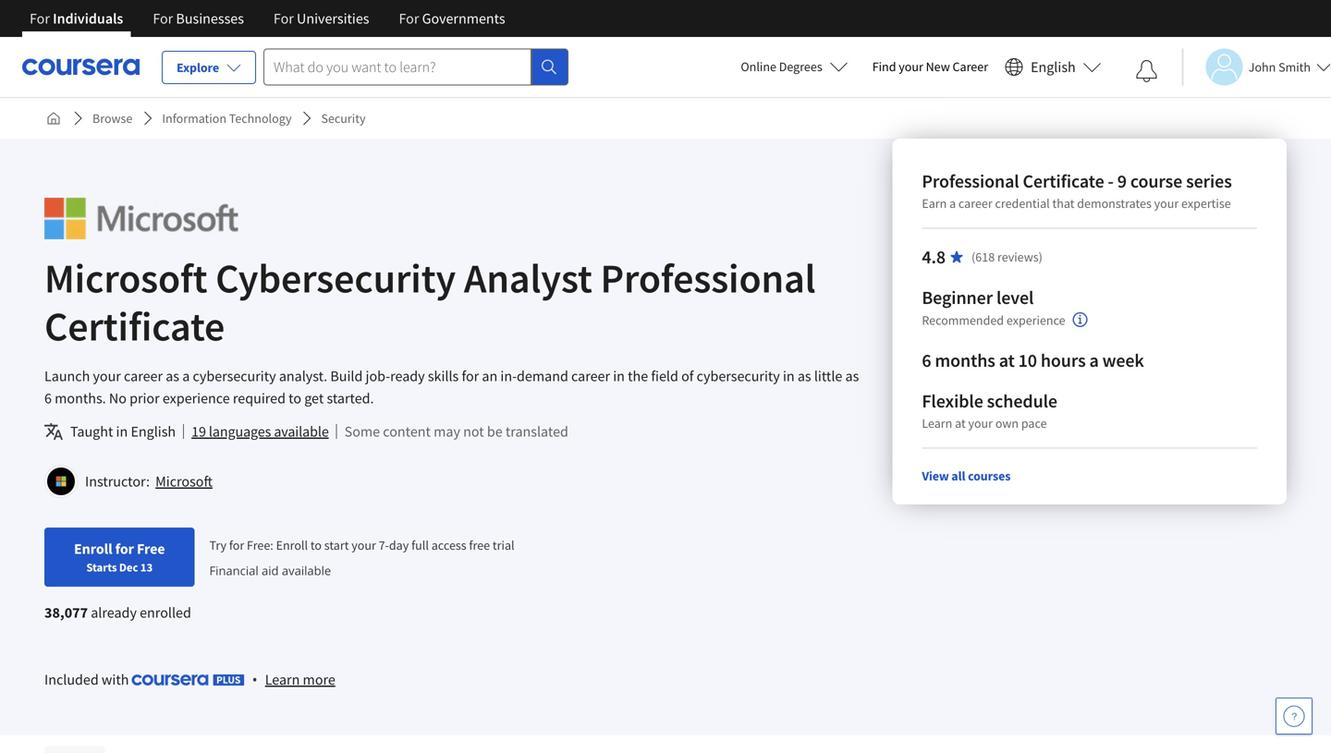 Task type: locate. For each thing, give the bounding box(es) containing it.
0 horizontal spatial to
[[289, 389, 302, 408]]

in right taught
[[116, 423, 128, 441]]

your left own
[[969, 415, 993, 432]]

not
[[464, 423, 484, 441]]

for right try
[[229, 537, 244, 554]]

day
[[389, 537, 409, 554]]

information
[[162, 110, 227, 127]]

0 horizontal spatial professional
[[601, 253, 816, 304]]

enroll right free:
[[276, 537, 308, 554]]

months.
[[55, 389, 106, 408]]

0 horizontal spatial for
[[115, 540, 134, 559]]

0 vertical spatial professional
[[922, 170, 1020, 193]]

available right aid
[[282, 563, 331, 579]]

try for free: enroll to start your 7-day full access free trial financial aid available
[[209, 537, 515, 579]]

microsoft image
[[44, 198, 238, 240]]

2 horizontal spatial for
[[462, 367, 479, 386]]

1 vertical spatial certificate
[[44, 301, 225, 352]]

What do you want to learn? text field
[[264, 49, 532, 86]]

1 horizontal spatial professional
[[922, 170, 1020, 193]]

2 horizontal spatial a
[[1090, 349, 1099, 372]]

your
[[899, 58, 924, 75], [1155, 195, 1179, 212], [93, 367, 121, 386], [969, 415, 993, 432], [352, 537, 376, 554]]

1 horizontal spatial at
[[1000, 349, 1015, 372]]

taught in english
[[70, 423, 176, 441]]

enrolled
[[140, 604, 191, 622]]

view all courses link
[[922, 468, 1011, 485]]

your right find
[[899, 58, 924, 75]]

6 down launch
[[44, 389, 52, 408]]

1 horizontal spatial as
[[798, 367, 812, 386]]

0 horizontal spatial cybersecurity
[[193, 367, 276, 386]]

full
[[412, 537, 429, 554]]

to left the start on the bottom of the page
[[311, 537, 322, 554]]

2 as from the left
[[798, 367, 812, 386]]

english inside button
[[1031, 58, 1076, 76]]

career inside professional certificate - 9 course series earn a career credential that demonstrates your expertise
[[959, 195, 993, 212]]

to left the get
[[289, 389, 302, 408]]

for inside try for free: enroll to start your 7-day full access free trial financial aid available
[[229, 537, 244, 554]]

1 vertical spatial learn
[[265, 671, 300, 690]]

1 horizontal spatial certificate
[[1023, 170, 1105, 193]]

microsoft cybersecurity analyst professional certificate
[[44, 253, 816, 352]]

a inside launch your career as a cybersecurity analyst. build job-ready skills for an in-demand career in the field of cybersecurity in as little as 6 months. no prior experience required to get started.
[[182, 367, 190, 386]]

at down flexible
[[956, 415, 966, 432]]

0 vertical spatial certificate
[[1023, 170, 1105, 193]]

in left little on the right of page
[[783, 367, 795, 386]]

an
[[482, 367, 498, 386]]

security link
[[314, 102, 373, 135]]

0 vertical spatial 6
[[922, 349, 932, 372]]

for left an
[[462, 367, 479, 386]]

your down 'course'
[[1155, 195, 1179, 212]]

0 vertical spatial experience
[[1007, 312, 1066, 329]]

1 horizontal spatial cybersecurity
[[697, 367, 780, 386]]

certificate up that
[[1023, 170, 1105, 193]]

in-
[[501, 367, 517, 386]]

enroll inside enroll for free starts dec 13
[[74, 540, 112, 559]]

free
[[137, 540, 165, 559]]

try
[[209, 537, 227, 554]]

certificate up 'prior' in the bottom of the page
[[44, 301, 225, 352]]

2 horizontal spatial career
[[959, 195, 993, 212]]

0 horizontal spatial certificate
[[44, 301, 225, 352]]

microsoft down 19
[[156, 473, 213, 491]]

for for enroll for free
[[115, 540, 134, 559]]

pace
[[1022, 415, 1047, 432]]

as up taught in english
[[166, 367, 179, 386]]

some content may not be translated
[[345, 423, 569, 441]]

level
[[997, 286, 1034, 309]]

0 horizontal spatial english
[[131, 423, 176, 441]]

•
[[252, 670, 258, 690]]

for left businesses
[[153, 9, 173, 28]]

1 vertical spatial 6
[[44, 389, 52, 408]]

1 horizontal spatial english
[[1031, 58, 1076, 76]]

for inside launch your career as a cybersecurity analyst. build job-ready skills for an in-demand career in the field of cybersecurity in as little as 6 months. no prior experience required to get started.
[[462, 367, 479, 386]]

at left '10'
[[1000, 349, 1015, 372]]

enroll up starts
[[74, 540, 112, 559]]

0 horizontal spatial at
[[956, 415, 966, 432]]

for left individuals on the left top
[[30, 9, 50, 28]]

0 vertical spatial learn
[[922, 415, 953, 432]]

(618
[[972, 249, 995, 265]]

(618 reviews)
[[972, 249, 1043, 265]]

0 vertical spatial english
[[1031, 58, 1076, 76]]

all
[[952, 468, 966, 485]]

individuals
[[53, 9, 123, 28]]

2 cybersecurity from the left
[[697, 367, 780, 386]]

1 for from the left
[[30, 9, 50, 28]]

cybersecurity
[[193, 367, 276, 386], [697, 367, 780, 386]]

cybersecurity right of
[[697, 367, 780, 386]]

show notifications image
[[1136, 60, 1159, 82]]

content
[[383, 423, 431, 441]]

career right earn
[[959, 195, 993, 212]]

for
[[462, 367, 479, 386], [229, 537, 244, 554], [115, 540, 134, 559]]

of
[[682, 367, 694, 386]]

in left the
[[613, 367, 625, 386]]

as left little on the right of page
[[798, 367, 812, 386]]

0 horizontal spatial learn
[[265, 671, 300, 690]]

for governments
[[399, 9, 506, 28]]

your inside flexible schedule learn at your own pace
[[969, 415, 993, 432]]

1 vertical spatial to
[[311, 537, 322, 554]]

0 horizontal spatial enroll
[[74, 540, 112, 559]]

6
[[922, 349, 932, 372], [44, 389, 52, 408]]

1 horizontal spatial to
[[311, 537, 322, 554]]

career up 'prior' in the bottom of the page
[[124, 367, 163, 386]]

1 vertical spatial experience
[[163, 389, 230, 408]]

learn right •
[[265, 671, 300, 690]]

enroll
[[276, 537, 308, 554], [74, 540, 112, 559]]

schedule
[[987, 390, 1058, 413]]

starts
[[86, 560, 117, 575]]

enroll for free starts dec 13
[[74, 540, 165, 575]]

find
[[873, 58, 897, 75]]

0 horizontal spatial experience
[[163, 389, 230, 408]]

career
[[959, 195, 993, 212], [124, 367, 163, 386], [572, 367, 610, 386]]

1 vertical spatial professional
[[601, 253, 816, 304]]

john
[[1249, 59, 1277, 75]]

4 for from the left
[[399, 9, 419, 28]]

for up dec
[[115, 540, 134, 559]]

english down 'prior' in the bottom of the page
[[131, 423, 176, 441]]

1 vertical spatial english
[[131, 423, 176, 441]]

learn more link
[[265, 669, 336, 691]]

credential
[[996, 195, 1050, 212]]

translated
[[506, 423, 569, 441]]

microsoft
[[44, 253, 208, 304], [156, 473, 213, 491]]

view
[[922, 468, 950, 485]]

1 horizontal spatial 6
[[922, 349, 932, 372]]

0 horizontal spatial as
[[166, 367, 179, 386]]

cybersecurity
[[216, 253, 456, 304]]

career left the
[[572, 367, 610, 386]]

experience down level
[[1007, 312, 1066, 329]]

flexible schedule learn at your own pace
[[922, 390, 1058, 432]]

financial aid available button
[[209, 563, 331, 579]]

dec
[[119, 560, 138, 575]]

available down the get
[[274, 423, 329, 441]]

a inside professional certificate - 9 course series earn a career credential that demonstrates your expertise
[[950, 195, 956, 212]]

1 vertical spatial available
[[282, 563, 331, 579]]

0 vertical spatial available
[[274, 423, 329, 441]]

be
[[487, 423, 503, 441]]

online degrees
[[741, 58, 823, 75]]

universities
[[297, 9, 369, 28]]

1 horizontal spatial learn
[[922, 415, 953, 432]]

hours
[[1041, 349, 1086, 372]]

for left universities at the left top of page
[[274, 9, 294, 28]]

demonstrates
[[1078, 195, 1152, 212]]

john smith
[[1249, 59, 1312, 75]]

at inside flexible schedule learn at your own pace
[[956, 415, 966, 432]]

learn down flexible
[[922, 415, 953, 432]]

3 for from the left
[[274, 9, 294, 28]]

0 vertical spatial microsoft
[[44, 253, 208, 304]]

in
[[613, 367, 625, 386], [783, 367, 795, 386], [116, 423, 128, 441]]

your inside professional certificate - 9 course series earn a career credential that demonstrates your expertise
[[1155, 195, 1179, 212]]

access
[[432, 537, 467, 554]]

1 vertical spatial at
[[956, 415, 966, 432]]

your left the 7-
[[352, 537, 376, 554]]

7-
[[379, 537, 389, 554]]

experience up 19
[[163, 389, 230, 408]]

at
[[1000, 349, 1015, 372], [956, 415, 966, 432]]

professional inside microsoft cybersecurity analyst professional certificate
[[601, 253, 816, 304]]

certificate
[[1023, 170, 1105, 193], [44, 301, 225, 352]]

None search field
[[264, 49, 569, 86]]

aid
[[262, 563, 279, 579]]

cybersecurity up 'required'
[[193, 367, 276, 386]]

help center image
[[1284, 706, 1306, 728]]

that
[[1053, 195, 1075, 212]]

6 left months
[[922, 349, 932, 372]]

0 vertical spatial to
[[289, 389, 302, 408]]

online
[[741, 58, 777, 75]]

ready
[[390, 367, 425, 386]]

2 for from the left
[[153, 9, 173, 28]]

your up no
[[93, 367, 121, 386]]

1 horizontal spatial enroll
[[276, 537, 308, 554]]

start
[[324, 537, 349, 554]]

0 horizontal spatial 6
[[44, 389, 52, 408]]

as right little on the right of page
[[846, 367, 860, 386]]

0 horizontal spatial a
[[182, 367, 190, 386]]

coursera image
[[22, 52, 140, 82]]

1 horizontal spatial a
[[950, 195, 956, 212]]

taught
[[70, 423, 113, 441]]

experience
[[1007, 312, 1066, 329], [163, 389, 230, 408]]

english
[[1031, 58, 1076, 76], [131, 423, 176, 441]]

a
[[950, 195, 956, 212], [1090, 349, 1099, 372], [182, 367, 190, 386]]

learn
[[922, 415, 953, 432], [265, 671, 300, 690]]

for inside enroll for free starts dec 13
[[115, 540, 134, 559]]

2 horizontal spatial as
[[846, 367, 860, 386]]

english right career
[[1031, 58, 1076, 76]]

for up 'what do you want to learn?' text field
[[399, 9, 419, 28]]

months
[[935, 349, 996, 372]]

information technology link
[[155, 102, 299, 135]]

microsoft down microsoft image
[[44, 253, 208, 304]]

1 horizontal spatial for
[[229, 537, 244, 554]]



Task type: describe. For each thing, give the bounding box(es) containing it.
trial
[[493, 537, 515, 554]]

certificate inside professional certificate - 9 course series earn a career credential that demonstrates your expertise
[[1023, 170, 1105, 193]]

may
[[434, 423, 461, 441]]

businesses
[[176, 9, 244, 28]]

build
[[331, 367, 363, 386]]

browse
[[92, 110, 133, 127]]

coursera plus image
[[132, 675, 245, 686]]

1 cybersecurity from the left
[[193, 367, 276, 386]]

4.8
[[922, 246, 946, 269]]

find your new career link
[[864, 55, 998, 79]]

for universities
[[274, 9, 369, 28]]

• learn more
[[252, 670, 336, 690]]

english button
[[998, 37, 1110, 97]]

flexible
[[922, 390, 984, 413]]

explore button
[[162, 51, 256, 84]]

analyst.
[[279, 367, 328, 386]]

-
[[1109, 170, 1114, 193]]

available inside try for free: enroll to start your 7-day full access free trial financial aid available
[[282, 563, 331, 579]]

home image
[[46, 111, 61, 126]]

launch
[[44, 367, 90, 386]]

learn inside '• learn more'
[[265, 671, 300, 690]]

microsoft link
[[156, 473, 213, 491]]

0 horizontal spatial career
[[124, 367, 163, 386]]

with
[[102, 671, 129, 689]]

1 horizontal spatial in
[[613, 367, 625, 386]]

banner navigation
[[15, 0, 520, 37]]

explore
[[177, 59, 219, 76]]

1 horizontal spatial experience
[[1007, 312, 1066, 329]]

field
[[651, 367, 679, 386]]

required
[[233, 389, 286, 408]]

recommended experience
[[922, 312, 1066, 329]]

instructor:
[[85, 473, 150, 491]]

demand
[[517, 367, 569, 386]]

recommended
[[922, 312, 1005, 329]]

degrees
[[779, 58, 823, 75]]

the
[[628, 367, 649, 386]]

view all courses
[[922, 468, 1011, 485]]

for for businesses
[[153, 9, 173, 28]]

career
[[953, 58, 989, 75]]

course
[[1131, 170, 1183, 193]]

for businesses
[[153, 9, 244, 28]]

security
[[321, 110, 366, 127]]

information technology
[[162, 110, 292, 127]]

analyst
[[464, 253, 593, 304]]

series
[[1187, 170, 1233, 193]]

find your new career
[[873, 58, 989, 75]]

your inside try for free: enroll to start your 7-day full access free trial financial aid available
[[352, 537, 376, 554]]

smith
[[1279, 59, 1312, 75]]

some
[[345, 423, 380, 441]]

own
[[996, 415, 1019, 432]]

skills
[[428, 367, 459, 386]]

included
[[44, 671, 99, 689]]

started.
[[327, 389, 374, 408]]

1 horizontal spatial career
[[572, 367, 610, 386]]

1 vertical spatial microsoft
[[156, 473, 213, 491]]

19 languages available button
[[192, 421, 329, 443]]

to inside try for free: enroll to start your 7-day full access free trial financial aid available
[[311, 537, 322, 554]]

week
[[1103, 349, 1145, 372]]

beginner
[[922, 286, 993, 309]]

for individuals
[[30, 9, 123, 28]]

19
[[192, 423, 206, 441]]

19 languages available
[[192, 423, 329, 441]]

languages
[[209, 423, 271, 441]]

microsoft image
[[47, 468, 75, 496]]

for for governments
[[399, 9, 419, 28]]

free
[[469, 537, 490, 554]]

0 vertical spatial at
[[1000, 349, 1015, 372]]

professional inside professional certificate - 9 course series earn a career credential that demonstrates your expertise
[[922, 170, 1020, 193]]

your inside launch your career as a cybersecurity analyst. build job-ready skills for an in-demand career in the field of cybersecurity in as little as 6 months. no prior experience required to get started.
[[93, 367, 121, 386]]

for for individuals
[[30, 9, 50, 28]]

beginner level
[[922, 286, 1034, 309]]

instructor: microsoft
[[85, 473, 213, 491]]

little
[[815, 367, 843, 386]]

for for universities
[[274, 9, 294, 28]]

38,077 already enrolled
[[44, 604, 191, 622]]

2 horizontal spatial in
[[783, 367, 795, 386]]

certificate inside microsoft cybersecurity analyst professional certificate
[[44, 301, 225, 352]]

online degrees button
[[726, 46, 864, 87]]

earn
[[922, 195, 947, 212]]

learn inside flexible schedule learn at your own pace
[[922, 415, 953, 432]]

prior
[[130, 389, 160, 408]]

available inside 19 languages available button
[[274, 423, 329, 441]]

9
[[1118, 170, 1127, 193]]

technology
[[229, 110, 292, 127]]

free:
[[247, 537, 274, 554]]

3 as from the left
[[846, 367, 860, 386]]

to inside launch your career as a cybersecurity analyst. build job-ready skills for an in-demand career in the field of cybersecurity in as little as 6 months. no prior experience required to get started.
[[289, 389, 302, 408]]

0 horizontal spatial in
[[116, 423, 128, 441]]

6 inside launch your career as a cybersecurity analyst. build job-ready skills for an in-demand career in the field of cybersecurity in as little as 6 months. no prior experience required to get started.
[[44, 389, 52, 408]]

for for try for free: enroll to start your 7-day full access free trial
[[229, 537, 244, 554]]

new
[[926, 58, 951, 75]]

john smith button
[[1183, 49, 1332, 86]]

included with
[[44, 671, 132, 689]]

microsoft inside microsoft cybersecurity analyst professional certificate
[[44, 253, 208, 304]]

1 as from the left
[[166, 367, 179, 386]]

financial
[[209, 563, 259, 579]]

reviews)
[[998, 249, 1043, 265]]

experience inside launch your career as a cybersecurity analyst. build job-ready skills for an in-demand career in the field of cybersecurity in as little as 6 months. no prior experience required to get started.
[[163, 389, 230, 408]]

information about difficulty level pre-requisites. image
[[1073, 313, 1088, 327]]

get
[[304, 389, 324, 408]]

13
[[140, 560, 153, 575]]

enroll inside try for free: enroll to start your 7-day full access free trial financial aid available
[[276, 537, 308, 554]]

6 months at 10 hours a week
[[922, 349, 1145, 372]]



Task type: vqa. For each thing, say whether or not it's contained in the screenshot.
payment
no



